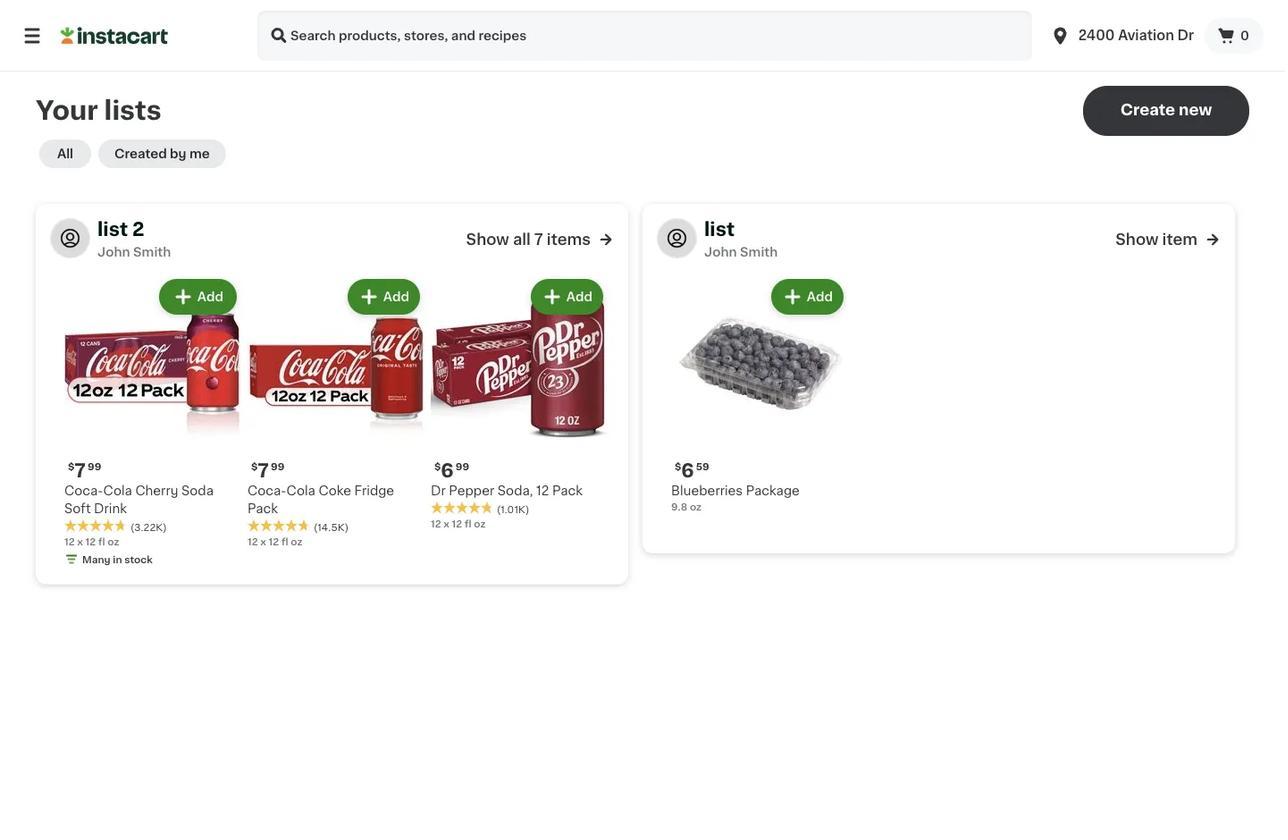 Task type: vqa. For each thing, say whether or not it's contained in the screenshot.
the leftmost 1
no



Task type: locate. For each thing, give the bounding box(es) containing it.
2 coca- from the left
[[248, 485, 287, 497]]

pack
[[553, 485, 583, 497], [248, 503, 278, 515]]

2 smith from the left
[[740, 246, 778, 258]]

0 horizontal spatial x
[[77, 537, 83, 546]]

2 horizontal spatial fl
[[465, 519, 472, 528]]

add button for dr pepper soda, 12 pack
[[533, 281, 602, 313]]

12 x 12 fl oz up many
[[64, 537, 119, 546]]

add button for coca-cola cherry soda soft drink
[[165, 281, 235, 313]]

created
[[114, 148, 167, 160]]

3 $ from the left
[[435, 462, 441, 472]]

x
[[444, 519, 450, 528], [77, 537, 83, 546], [261, 537, 266, 546]]

list for list
[[705, 220, 735, 238]]

x for coca-cola cherry soda soft drink
[[77, 537, 83, 546]]

1 vertical spatial dr
[[431, 485, 446, 497]]

show for 2
[[466, 232, 510, 247]]

7 for coca-cola cherry soda soft drink
[[75, 461, 86, 480]]

show all 7 items
[[466, 232, 591, 247]]

1 99 from the left
[[88, 462, 101, 472]]

2 horizontal spatial x
[[444, 519, 450, 528]]

99 inside $ 6 99
[[456, 462, 470, 472]]

2 john from the left
[[705, 246, 737, 258]]

1 coca- from the left
[[64, 485, 103, 497]]

2 horizontal spatial 12 x 12 fl oz
[[431, 519, 486, 528]]

show for john
[[1116, 232, 1159, 247]]

cola up the drink
[[103, 485, 132, 497]]

show left all
[[466, 232, 510, 247]]

1 john from the left
[[97, 246, 130, 258]]

2 6 from the left
[[682, 461, 695, 480]]

add
[[200, 291, 226, 303], [383, 291, 410, 303], [567, 291, 593, 303], [807, 291, 833, 303]]

1 $ from the left
[[68, 462, 75, 472]]

12 x 12 fl oz
[[431, 519, 486, 528], [64, 537, 119, 546], [248, 537, 303, 546]]

6 for dr pepper soda, 12 pack
[[441, 461, 454, 480]]

6 up pepper
[[441, 461, 454, 480]]

stock
[[125, 554, 153, 564]]

2 horizontal spatial 99
[[456, 462, 470, 472]]

1 add button from the left
[[165, 281, 235, 313]]

0 horizontal spatial list
[[97, 220, 128, 238]]

$ for coca-cola cherry soda soft drink
[[68, 462, 75, 472]]

1 vertical spatial pack
[[248, 503, 278, 515]]

0 horizontal spatial dr
[[431, 485, 446, 497]]

4 $ from the left
[[675, 462, 682, 472]]

7
[[535, 232, 543, 247], [75, 461, 86, 480], [258, 461, 269, 480]]

4 add button from the left
[[773, 281, 842, 313]]

0 horizontal spatial 99
[[88, 462, 101, 472]]

cherry
[[135, 485, 178, 497]]

x down coca-cola coke fridge pack
[[261, 537, 266, 546]]

smith
[[133, 246, 171, 258], [740, 246, 778, 258]]

3 add from the left
[[567, 291, 593, 303]]

1 horizontal spatial cola
[[287, 485, 316, 497]]

list for list 2
[[97, 220, 128, 238]]

add button
[[165, 281, 235, 313], [349, 281, 418, 313], [533, 281, 602, 313], [773, 281, 842, 313]]

2
[[132, 220, 144, 238]]

by
[[170, 148, 187, 160]]

list inside list john smith
[[705, 220, 735, 238]]

99 for coca-cola cherry soda soft drink
[[88, 462, 101, 472]]

$ up soft
[[68, 462, 75, 472]]

0 horizontal spatial fl
[[98, 537, 105, 546]]

99
[[88, 462, 101, 472], [271, 462, 285, 472], [456, 462, 470, 472]]

2 cola from the left
[[287, 485, 316, 497]]

dr right the aviation
[[1178, 29, 1195, 42]]

2 $ from the left
[[251, 462, 258, 472]]

99 up the drink
[[88, 462, 101, 472]]

2 show from the left
[[1116, 232, 1159, 247]]

0 horizontal spatial show
[[466, 232, 510, 247]]

12 x 12 fl oz down coca-cola coke fridge pack
[[248, 537, 303, 546]]

$ up dr pepper soda, 12 pack
[[435, 462, 441, 472]]

0
[[1241, 30, 1250, 42]]

0 horizontal spatial 6
[[441, 461, 454, 480]]

1 $ 7 99 from the left
[[68, 461, 101, 480]]

6 left 59
[[682, 461, 695, 480]]

1 horizontal spatial 6
[[682, 461, 695, 480]]

your
[[36, 98, 98, 123]]

12 x 12 fl oz for coca-cola coke fridge pack
[[248, 537, 303, 546]]

$ for dr pepper soda, 12 pack
[[435, 462, 441, 472]]

1 add from the left
[[200, 291, 226, 303]]

12 x 12 fl oz for dr pepper soda, 12 pack
[[431, 519, 486, 528]]

pack for 6
[[553, 485, 583, 497]]

1 horizontal spatial pack
[[553, 485, 583, 497]]

x down pepper
[[444, 519, 450, 528]]

0 horizontal spatial 7
[[75, 461, 86, 480]]

oz down pepper
[[474, 519, 486, 528]]

0 horizontal spatial cola
[[103, 485, 132, 497]]

coca- inside coca-cola coke fridge pack
[[248, 485, 287, 497]]

$ 7 99 up coca-cola coke fridge pack
[[251, 461, 285, 480]]

1 6 from the left
[[441, 461, 454, 480]]

0 vertical spatial dr
[[1178, 29, 1195, 42]]

7 up soft
[[75, 461, 86, 480]]

7 for coca-cola coke fridge pack
[[258, 461, 269, 480]]

coca- for pack
[[248, 485, 287, 497]]

fl for dr pepper soda, 12 pack
[[465, 519, 472, 528]]

4 product group from the left
[[672, 275, 848, 514]]

fl down coca-cola coke fridge pack
[[282, 537, 288, 546]]

1 horizontal spatial $ 7 99
[[251, 461, 285, 480]]

created by me button
[[98, 139, 226, 168]]

3 product group from the left
[[431, 275, 607, 531]]

1 horizontal spatial show
[[1116, 232, 1159, 247]]

0 horizontal spatial smith
[[133, 246, 171, 258]]

$ left 59
[[675, 462, 682, 472]]

fl for coca-cola coke fridge pack
[[282, 537, 288, 546]]

0 horizontal spatial pack
[[248, 503, 278, 515]]

instacart logo image
[[61, 25, 168, 46]]

john inside list john smith
[[705, 246, 737, 258]]

0 horizontal spatial coca-
[[64, 485, 103, 497]]

lists
[[104, 98, 161, 123]]

12
[[537, 485, 549, 497], [431, 519, 441, 528], [452, 519, 463, 528], [64, 537, 75, 546], [86, 537, 96, 546], [248, 537, 258, 546], [269, 537, 279, 546]]

add button for coca-cola coke fridge pack
[[349, 281, 418, 313]]

2 $ 7 99 from the left
[[251, 461, 285, 480]]

pack inside coca-cola coke fridge pack
[[248, 503, 278, 515]]

created by me
[[114, 148, 210, 160]]

0 horizontal spatial john
[[97, 246, 130, 258]]

$ 7 99 up soft
[[68, 461, 101, 480]]

blueberries package 9.8 oz
[[672, 485, 800, 512]]

cola for cherry
[[103, 485, 132, 497]]

1 show from the left
[[466, 232, 510, 247]]

0 horizontal spatial 12 x 12 fl oz
[[64, 537, 119, 546]]

2 horizontal spatial 7
[[535, 232, 543, 247]]

2 add from the left
[[383, 291, 410, 303]]

list
[[97, 220, 128, 238], [705, 220, 735, 238]]

59
[[696, 462, 710, 472]]

1 horizontal spatial fl
[[282, 537, 288, 546]]

(14.5k)
[[314, 522, 349, 532]]

1 horizontal spatial 7
[[258, 461, 269, 480]]

list inside list 2 john smith
[[97, 220, 128, 238]]

dr
[[1178, 29, 1195, 42], [431, 485, 446, 497]]

john inside list 2 john smith
[[97, 246, 130, 258]]

me
[[190, 148, 210, 160]]

dr down $ 6 99
[[431, 485, 446, 497]]

smith inside list 2 john smith
[[133, 246, 171, 258]]

9.8
[[672, 502, 688, 512]]

cola
[[103, 485, 132, 497], [287, 485, 316, 497]]

6
[[441, 461, 454, 480], [682, 461, 695, 480]]

coca-cola cherry soda soft drink
[[64, 485, 214, 515]]

oz down coca-cola coke fridge pack
[[291, 537, 303, 546]]

cola inside coca-cola cherry soda soft drink
[[103, 485, 132, 497]]

coca- up soft
[[64, 485, 103, 497]]

in
[[113, 554, 122, 564]]

1 horizontal spatial list
[[705, 220, 735, 238]]

7 up coca-cola coke fridge pack
[[258, 461, 269, 480]]

99 up coca-cola coke fridge pack
[[271, 462, 285, 472]]

2 list from the left
[[705, 220, 735, 238]]

create
[[1121, 102, 1176, 118]]

1 horizontal spatial x
[[261, 537, 266, 546]]

oz up many in stock
[[108, 537, 119, 546]]

x up many
[[77, 537, 83, 546]]

$ inside $ 6 99
[[435, 462, 441, 472]]

1 horizontal spatial 99
[[271, 462, 285, 472]]

0 horizontal spatial $ 7 99
[[68, 461, 101, 480]]

fl up many
[[98, 537, 105, 546]]

oz for coca-cola coke fridge pack
[[291, 537, 303, 546]]

$ for coca-cola coke fridge pack
[[251, 462, 258, 472]]

$ 7 99 for coca-cola coke fridge pack
[[251, 461, 285, 480]]

cola inside coca-cola coke fridge pack
[[287, 485, 316, 497]]

$ 7 99
[[68, 461, 101, 480], [251, 461, 285, 480]]

99 up pepper
[[456, 462, 470, 472]]

1 smith from the left
[[133, 246, 171, 258]]

1 horizontal spatial coca-
[[248, 485, 287, 497]]

john
[[97, 246, 130, 258], [705, 246, 737, 258]]

1 cola from the left
[[103, 485, 132, 497]]

1 horizontal spatial dr
[[1178, 29, 1195, 42]]

1 list from the left
[[97, 220, 128, 238]]

$
[[68, 462, 75, 472], [251, 462, 258, 472], [435, 462, 441, 472], [675, 462, 682, 472]]

package
[[746, 485, 800, 497]]

items
[[547, 232, 591, 247]]

0 vertical spatial pack
[[553, 485, 583, 497]]

0 button
[[1205, 18, 1264, 54]]

3 99 from the left
[[456, 462, 470, 472]]

oz
[[690, 502, 702, 512], [474, 519, 486, 528], [108, 537, 119, 546], [291, 537, 303, 546]]

1 horizontal spatial john
[[705, 246, 737, 258]]

$ up coca-cola coke fridge pack
[[251, 462, 258, 472]]

7 right all
[[535, 232, 543, 247]]

3 add button from the left
[[533, 281, 602, 313]]

★★★★★
[[431, 502, 494, 514], [431, 502, 494, 514], [64, 520, 127, 532], [64, 520, 127, 532], [248, 520, 310, 532], [248, 520, 310, 532]]

2400 aviation dr button
[[1040, 11, 1205, 61]]

show left item at the right of page
[[1116, 232, 1159, 247]]

fl down pepper
[[465, 519, 472, 528]]

many
[[82, 554, 111, 564]]

12 x 12 fl oz down pepper
[[431, 519, 486, 528]]

soda
[[182, 485, 214, 497]]

show
[[466, 232, 510, 247], [1116, 232, 1159, 247]]

None search field
[[258, 11, 1032, 61]]

1 horizontal spatial 12 x 12 fl oz
[[248, 537, 303, 546]]

smith inside list john smith
[[740, 246, 778, 258]]

2 add button from the left
[[349, 281, 418, 313]]

6 for blueberries package
[[682, 461, 695, 480]]

oz right 9.8
[[690, 502, 702, 512]]

cola left coke
[[287, 485, 316, 497]]

1 horizontal spatial smith
[[740, 246, 778, 258]]

coca- inside coca-cola cherry soda soft drink
[[64, 485, 103, 497]]

2 99 from the left
[[271, 462, 285, 472]]

coca- left coke
[[248, 485, 287, 497]]

fl
[[465, 519, 472, 528], [98, 537, 105, 546], [282, 537, 288, 546]]

product group
[[64, 275, 241, 570], [248, 275, 424, 549], [431, 275, 607, 531], [672, 275, 848, 514]]

coca-
[[64, 485, 103, 497], [248, 485, 287, 497]]



Task type: describe. For each thing, give the bounding box(es) containing it.
create new
[[1121, 102, 1213, 118]]

all
[[57, 148, 73, 160]]

soda,
[[498, 485, 533, 497]]

dr pepper soda, 12 pack
[[431, 485, 583, 497]]

x for coca-cola coke fridge pack
[[261, 537, 266, 546]]

drink
[[94, 503, 127, 515]]

aviation
[[1119, 29, 1175, 42]]

4 add from the left
[[807, 291, 833, 303]]

your lists
[[36, 98, 161, 123]]

2400 aviation dr
[[1079, 29, 1195, 42]]

oz for coca-cola cherry soda soft drink
[[108, 537, 119, 546]]

pepper
[[449, 485, 495, 497]]

new
[[1180, 102, 1213, 118]]

all
[[513, 232, 531, 247]]

create new button
[[1084, 86, 1250, 136]]

show item
[[1116, 232, 1198, 247]]

many in stock
[[82, 554, 153, 564]]

all button
[[39, 139, 91, 168]]

add for coca-cola coke fridge pack
[[383, 291, 410, 303]]

$ 6 59
[[675, 461, 710, 480]]

$ 7 99 for coca-cola cherry soda soft drink
[[68, 461, 101, 480]]

pack for 7
[[248, 503, 278, 515]]

2400 aviation dr button
[[1050, 11, 1195, 61]]

blueberries
[[672, 485, 743, 497]]

item
[[1163, 232, 1198, 247]]

fl for coca-cola cherry soda soft drink
[[98, 537, 105, 546]]

list 2 john smith
[[97, 220, 171, 258]]

oz inside blueberries package 9.8 oz
[[690, 502, 702, 512]]

coca-cola coke fridge pack
[[248, 485, 395, 515]]

oz for dr pepper soda, 12 pack
[[474, 519, 486, 528]]

Search field
[[258, 11, 1032, 61]]

$ inside '$ 6 59'
[[675, 462, 682, 472]]

dr inside popup button
[[1178, 29, 1195, 42]]

(3.22k)
[[131, 522, 167, 532]]

(1.01k)
[[497, 504, 530, 514]]

soft
[[64, 503, 91, 515]]

99 for coca-cola coke fridge pack
[[271, 462, 285, 472]]

coca- for soft
[[64, 485, 103, 497]]

fridge
[[355, 485, 395, 497]]

2400
[[1079, 29, 1116, 42]]

dr inside "product" group
[[431, 485, 446, 497]]

add for coca-cola cherry soda soft drink
[[200, 291, 226, 303]]

cola for coke
[[287, 485, 316, 497]]

coke
[[319, 485, 351, 497]]

2 product group from the left
[[248, 275, 424, 549]]

add for dr pepper soda, 12 pack
[[567, 291, 593, 303]]

$ 6 99
[[435, 461, 470, 480]]

x for dr pepper soda, 12 pack
[[444, 519, 450, 528]]

1 product group from the left
[[64, 275, 241, 570]]

12 x 12 fl oz for coca-cola cherry soda soft drink
[[64, 537, 119, 546]]

list john smith
[[705, 220, 778, 258]]

99 for dr pepper soda, 12 pack
[[456, 462, 470, 472]]



